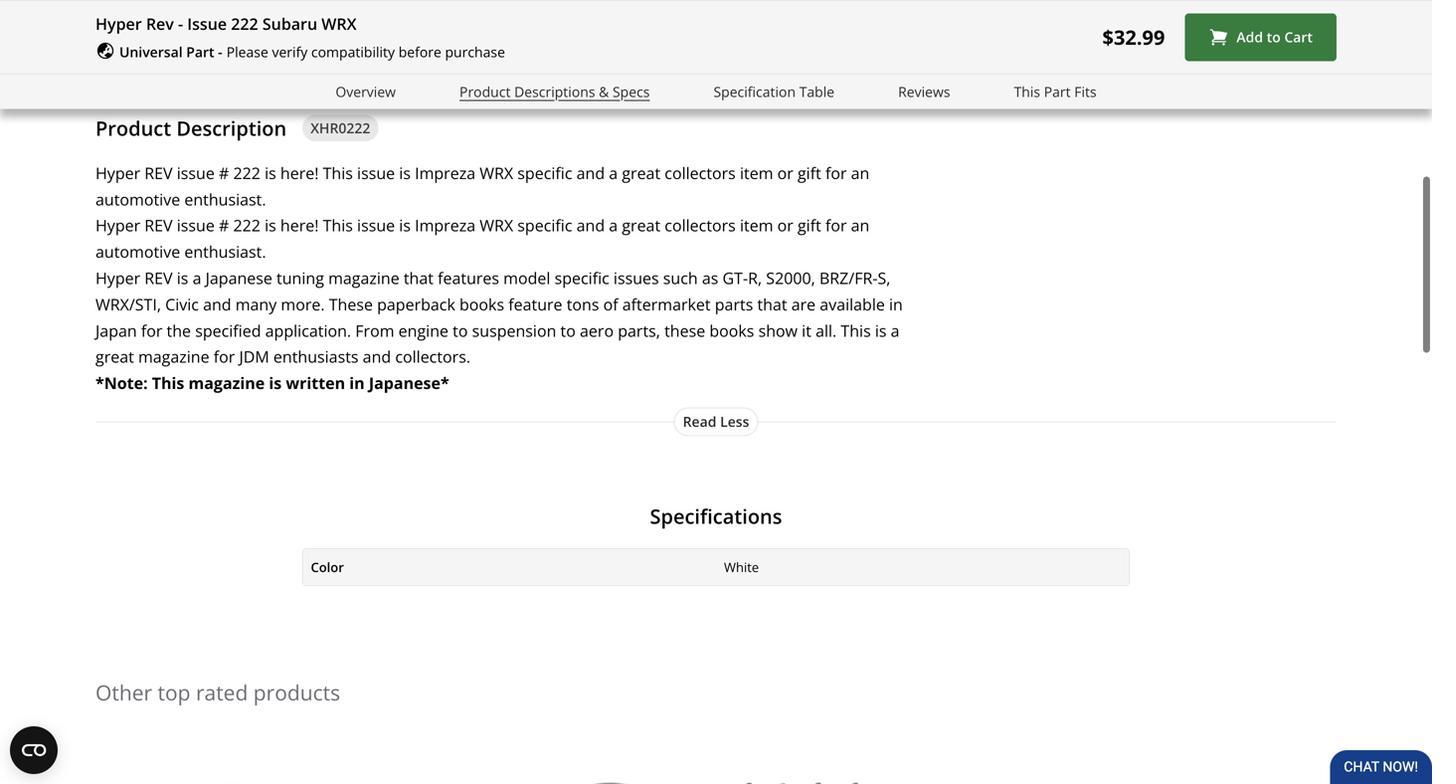 Task type: locate. For each thing, give the bounding box(es) containing it.
reviews
[[899, 82, 951, 101]]

# up japanese
[[219, 215, 229, 236]]

2 item from the top
[[740, 215, 774, 236]]

specific down product descriptions & specs link
[[518, 162, 573, 183]]

0 vertical spatial -
[[178, 13, 183, 34]]

product description
[[96, 114, 287, 142]]

0 vertical spatial impreza
[[415, 162, 476, 183]]

enthusiast. up japanese
[[184, 241, 266, 262]]

0 vertical spatial part
[[186, 42, 214, 61]]

1 horizontal spatial that
[[758, 293, 788, 315]]

item up r,
[[740, 215, 774, 236]]

part
[[186, 42, 214, 61], [1045, 82, 1071, 101]]

2 here! from the top
[[281, 215, 319, 236]]

magazine down jdm
[[189, 372, 265, 394]]

0 vertical spatial here!
[[281, 162, 319, 183]]

0 horizontal spatial books
[[460, 293, 505, 315]]

2 horizontal spatial to
[[1268, 27, 1282, 46]]

enthusiast.
[[184, 188, 266, 210], [184, 241, 266, 262]]

automotive down the product description
[[96, 188, 180, 210]]

in down the s, on the right top
[[890, 293, 903, 315]]

automotive
[[96, 188, 180, 210], [96, 241, 180, 262]]

or down specification table link
[[778, 162, 794, 183]]

1 vertical spatial automotive
[[96, 241, 180, 262]]

collectors down specification
[[665, 162, 736, 183]]

part for universal
[[186, 42, 214, 61]]

more.
[[281, 293, 325, 315]]

- right rev
[[178, 13, 183, 34]]

universal
[[119, 42, 183, 61]]

magazine down the
[[138, 346, 210, 367]]

color
[[311, 558, 344, 576]]

1 automotive from the top
[[96, 188, 180, 210]]

or up s2000,
[[778, 215, 794, 236]]

add
[[1237, 27, 1264, 46]]

1 vertical spatial impreza
[[415, 215, 476, 236]]

compatibility
[[311, 42, 395, 61]]

1 vertical spatial that
[[758, 293, 788, 315]]

1 vertical spatial or
[[778, 215, 794, 236]]

0 horizontal spatial part
[[186, 42, 214, 61]]

2 impreza from the top
[[415, 215, 476, 236]]

0 vertical spatial enthusiast.
[[184, 188, 266, 210]]

gift down table
[[798, 162, 822, 183]]

these
[[329, 293, 373, 315]]

# down description
[[219, 162, 229, 183]]

magazine
[[328, 267, 400, 289], [138, 346, 210, 367], [189, 372, 265, 394]]

1 vertical spatial part
[[1045, 82, 1071, 101]]

3 rev from the top
[[145, 267, 173, 289]]

and
[[1056, 0, 1084, 4], [577, 162, 605, 183], [577, 215, 605, 236], [203, 293, 231, 315], [363, 346, 391, 367]]

and up the additional
[[1056, 0, 1084, 4]]

specifications
[[650, 503, 783, 530]]

1 vertical spatial 222
[[233, 162, 261, 183]]

a right all.
[[891, 320, 900, 341]]

here! down 'xhr0222'
[[281, 162, 319, 183]]

here!
[[281, 162, 319, 183], [281, 215, 319, 236]]

books down parts at the top of page
[[710, 320, 755, 341]]

1 an from the top
[[851, 162, 870, 183]]

1 horizontal spatial product
[[460, 82, 511, 101]]

for inside this part is new and carries a full manufacturer warranty. see manufacturer's website for additional details.
[[1009, 8, 1030, 30]]

1 vertical spatial rev
[[145, 215, 173, 236]]

0 vertical spatial 222
[[231, 13, 258, 34]]

issue
[[187, 13, 227, 34]]

descriptions
[[515, 82, 596, 101]]

0 vertical spatial that
[[404, 267, 434, 289]]

2 collectors from the top
[[665, 215, 736, 236]]

or
[[778, 162, 794, 183], [778, 215, 794, 236]]

that up paperback
[[404, 267, 434, 289]]

full
[[1155, 0, 1179, 4]]

new
[[1021, 0, 1052, 4]]

details.
[[1113, 8, 1166, 30]]

product
[[460, 82, 511, 101], [96, 114, 171, 142]]

read
[[683, 412, 717, 431]]

books
[[460, 293, 505, 315], [710, 320, 755, 341]]

1 gift from the top
[[798, 162, 822, 183]]

verify
[[272, 42, 308, 61]]

rated
[[196, 678, 248, 707]]

0 vertical spatial specific
[[518, 162, 573, 183]]

japan
[[96, 320, 137, 341]]

are
[[792, 293, 816, 315]]

1 enthusiast. from the top
[[184, 188, 266, 210]]

specs
[[613, 82, 650, 101]]

222 up please on the left top
[[231, 13, 258, 34]]

overview
[[336, 82, 396, 101]]

description
[[176, 114, 287, 142]]

to
[[1268, 27, 1282, 46], [453, 320, 468, 341], [561, 320, 576, 341]]

great down japan
[[96, 346, 134, 367]]

impreza
[[415, 162, 476, 183], [415, 215, 476, 236]]

222 for is
[[233, 162, 261, 183]]

collectors
[[665, 162, 736, 183], [665, 215, 736, 236]]

product descriptions & specs
[[460, 82, 650, 101]]

the
[[167, 320, 191, 341]]

222 down description
[[233, 162, 261, 183]]

warranty.
[[724, 8, 795, 30]]

1 horizontal spatial to
[[561, 320, 576, 341]]

1 impreza from the top
[[415, 162, 476, 183]]

show
[[759, 320, 798, 341]]

0 vertical spatial or
[[778, 162, 794, 183]]

1 vertical spatial books
[[710, 320, 755, 341]]

books down the features
[[460, 293, 505, 315]]

gift up s2000,
[[798, 215, 822, 236]]

3 hyper from the top
[[96, 215, 140, 236]]

a down &
[[609, 162, 618, 183]]

1 vertical spatial item
[[740, 215, 774, 236]]

to right engine
[[453, 320, 468, 341]]

0 horizontal spatial -
[[178, 13, 183, 34]]

0 vertical spatial #
[[219, 162, 229, 183]]

specific up the "tons"
[[555, 267, 610, 289]]

here! up tuning on the top of page
[[281, 215, 319, 236]]

a inside this part is new and carries a full manufacturer warranty. see manufacturer's website for additional details.
[[1142, 0, 1151, 4]]

2 enthusiast. from the top
[[184, 241, 266, 262]]

products
[[254, 678, 340, 707]]

this right *note:
[[152, 372, 184, 394]]

great up issues
[[622, 215, 661, 236]]

product down purchase
[[460, 82, 511, 101]]

item down specification
[[740, 162, 774, 183]]

1 vertical spatial in
[[350, 372, 365, 394]]

1 horizontal spatial in
[[890, 293, 903, 315]]

product for product description
[[96, 114, 171, 142]]

issue down the product description
[[177, 162, 215, 183]]

1 vertical spatial product
[[96, 114, 171, 142]]

0 horizontal spatial product
[[96, 114, 171, 142]]

add to cart button
[[1186, 13, 1337, 61]]

in
[[890, 293, 903, 315], [350, 372, 365, 394]]

1 horizontal spatial -
[[218, 42, 223, 61]]

0 vertical spatial books
[[460, 293, 505, 315]]

r,
[[748, 267, 762, 289]]

2 vertical spatial rev
[[145, 267, 173, 289]]

- left please on the left top
[[218, 42, 223, 61]]

this up website
[[936, 0, 966, 4]]

part inside this part fits link
[[1045, 82, 1071, 101]]

this part fits
[[1015, 82, 1097, 101]]

collectors up as
[[665, 215, 736, 236]]

product down universal
[[96, 114, 171, 142]]

1 vertical spatial here!
[[281, 215, 319, 236]]

a
[[1142, 0, 1151, 4], [609, 162, 618, 183], [609, 215, 618, 236], [193, 267, 201, 289], [891, 320, 900, 341]]

for down new
[[1009, 8, 1030, 30]]

issue up japanese
[[177, 215, 215, 236]]

great down specs
[[622, 162, 661, 183]]

part down issue
[[186, 42, 214, 61]]

222 for subaru
[[231, 13, 258, 34]]

2 vertical spatial great
[[96, 346, 134, 367]]

automotive up wrx/sti,
[[96, 241, 180, 262]]

0 vertical spatial automotive
[[96, 188, 180, 210]]

specific up model
[[518, 215, 573, 236]]

enthusiast. down description
[[184, 188, 266, 210]]

in right written
[[350, 372, 365, 394]]

for down specified
[[214, 346, 235, 367]]

to left aero
[[561, 320, 576, 341]]

magazine up the these at the left of the page
[[328, 267, 400, 289]]

1 vertical spatial collectors
[[665, 215, 736, 236]]

product inside product descriptions & specs link
[[460, 82, 511, 101]]

this down 'xhr0222'
[[323, 162, 353, 183]]

item
[[740, 162, 774, 183], [740, 215, 774, 236]]

0 horizontal spatial that
[[404, 267, 434, 289]]

4 hyper from the top
[[96, 267, 140, 289]]

that up 'show'
[[758, 293, 788, 315]]

these
[[665, 320, 706, 341]]

brz/fr-
[[820, 267, 878, 289]]

0 vertical spatial rev
[[145, 162, 173, 183]]

is inside this part is new and carries a full manufacturer warranty. see manufacturer's website for additional details.
[[1005, 0, 1017, 4]]

a up details.
[[1142, 0, 1151, 4]]

this
[[936, 0, 966, 4], [1015, 82, 1041, 101], [323, 162, 353, 183], [323, 215, 353, 236], [841, 320, 871, 341], [152, 372, 184, 394]]

1 vertical spatial wrx
[[480, 162, 514, 183]]

is
[[1005, 0, 1017, 4], [265, 162, 276, 183], [399, 162, 411, 183], [265, 215, 276, 236], [399, 215, 411, 236], [177, 267, 188, 289], [876, 320, 887, 341], [269, 372, 282, 394]]

for down table
[[826, 162, 847, 183]]

0 vertical spatial item
[[740, 162, 774, 183]]

1 vertical spatial enthusiast.
[[184, 241, 266, 262]]

222
[[231, 13, 258, 34], [233, 162, 261, 183], [233, 215, 261, 236]]

aftermarket
[[623, 293, 711, 315]]

engine
[[399, 320, 449, 341]]

1 horizontal spatial part
[[1045, 82, 1071, 101]]

of
[[604, 293, 619, 315]]

and down &
[[577, 162, 605, 183]]

1 vertical spatial #
[[219, 215, 229, 236]]

0 vertical spatial collectors
[[665, 162, 736, 183]]

part left fits
[[1045, 82, 1071, 101]]

0 vertical spatial gift
[[798, 162, 822, 183]]

to right add
[[1268, 27, 1282, 46]]

0 vertical spatial product
[[460, 82, 511, 101]]

1 vertical spatial -
[[218, 42, 223, 61]]

1 vertical spatial an
[[851, 215, 870, 236]]

0 vertical spatial an
[[851, 162, 870, 183]]

1 vertical spatial specific
[[518, 215, 573, 236]]

2 vertical spatial 222
[[233, 215, 261, 236]]

222 up japanese
[[233, 215, 261, 236]]

for up brz/fr-
[[826, 215, 847, 236]]

specification table
[[714, 82, 835, 101]]

1 # from the top
[[219, 162, 229, 183]]

wrx
[[322, 13, 357, 34], [480, 162, 514, 183], [480, 215, 514, 236]]

tuning
[[277, 267, 324, 289]]

1 vertical spatial gift
[[798, 215, 822, 236]]

from
[[356, 320, 395, 341]]



Task type: vqa. For each thing, say whether or not it's contained in the screenshot.
topmost books
yes



Task type: describe. For each thing, give the bounding box(es) containing it.
manufacturer
[[1183, 0, 1285, 4]]

specification
[[714, 82, 796, 101]]

specification table link
[[714, 80, 835, 103]]

read less
[[683, 412, 750, 431]]

&
[[599, 82, 609, 101]]

features
[[438, 267, 500, 289]]

2 # from the top
[[219, 215, 229, 236]]

carries
[[1088, 0, 1138, 4]]

subaru
[[263, 13, 318, 34]]

0 vertical spatial great
[[622, 162, 661, 183]]

open widget image
[[10, 726, 58, 774]]

hyper rev issue # 222 is here!  this issue is impreza wrx specific and a great collectors item or gift for an automotive enthusiast. hyper rev issue # 222 is here!  this issue is impreza wrx specific and a great collectors item or gift for an automotive enthusiast. hyper rev is a japanese tuning magazine that features model specific issues such as gt-r, s2000, brz/fr-s, wrx/sti, civic and many more. these paperback books feature tons of aftermarket parts that are available in japan for the specified application. from engine to suspension to aero parts, these books show it all. this is a great magazine for jdm enthusiasts and collectors. *note: this magazine is written in japanese*
[[96, 162, 903, 394]]

available
[[820, 293, 886, 315]]

paperback
[[377, 293, 456, 315]]

issue up the these at the left of the page
[[357, 215, 395, 236]]

universal part - please verify compatibility before purchase
[[119, 42, 505, 61]]

feature
[[509, 293, 563, 315]]

wrx/sti,
[[96, 293, 161, 315]]

rev
[[146, 13, 174, 34]]

a up issues
[[609, 215, 618, 236]]

top
[[158, 678, 191, 707]]

part
[[970, 0, 1001, 4]]

2 or from the top
[[778, 215, 794, 236]]

gt-
[[723, 267, 748, 289]]

2 automotive from the top
[[96, 241, 180, 262]]

many
[[236, 293, 277, 315]]

$32.99
[[1103, 23, 1166, 51]]

as
[[702, 267, 719, 289]]

overview link
[[336, 80, 396, 103]]

japanese*
[[369, 372, 449, 394]]

reviews link
[[899, 80, 951, 103]]

1 collectors from the top
[[665, 162, 736, 183]]

and up specified
[[203, 293, 231, 315]]

fits
[[1075, 82, 1097, 101]]

parts,
[[618, 320, 661, 341]]

this part is new and carries a full manufacturer warranty. see manufacturer's website for additional details.
[[724, 0, 1285, 30]]

other top rated products
[[96, 678, 340, 707]]

specified
[[195, 320, 261, 341]]

and down from
[[363, 346, 391, 367]]

- for part
[[218, 42, 223, 61]]

and up the "tons"
[[577, 215, 605, 236]]

japanese
[[206, 267, 273, 289]]

issue down 'xhr0222'
[[357, 162, 395, 183]]

xhr0222
[[311, 118, 371, 137]]

2 vertical spatial magazine
[[189, 372, 265, 394]]

2 rev from the top
[[145, 215, 173, 236]]

s2000,
[[767, 267, 816, 289]]

product for product descriptions & specs
[[460, 82, 511, 101]]

see
[[799, 8, 826, 30]]

0 horizontal spatial to
[[453, 320, 468, 341]]

additional
[[1035, 8, 1109, 30]]

white
[[724, 558, 759, 576]]

model
[[504, 267, 551, 289]]

and inside this part is new and carries a full manufacturer warranty. see manufacturer's website for additional details.
[[1056, 0, 1084, 4]]

tons
[[567, 293, 600, 315]]

1 horizontal spatial books
[[710, 320, 755, 341]]

1 vertical spatial magazine
[[138, 346, 210, 367]]

1 or from the top
[[778, 162, 794, 183]]

enthusiasts
[[274, 346, 359, 367]]

this part fits link
[[1015, 80, 1097, 103]]

s,
[[878, 267, 891, 289]]

0 vertical spatial magazine
[[328, 267, 400, 289]]

- for rev
[[178, 13, 183, 34]]

add to cart
[[1237, 27, 1314, 46]]

1 here! from the top
[[281, 162, 319, 183]]

table
[[800, 82, 835, 101]]

2 vertical spatial specific
[[555, 267, 610, 289]]

all.
[[816, 320, 837, 341]]

this inside this part is new and carries a full manufacturer warranty. see manufacturer's website for additional details.
[[936, 0, 966, 4]]

to inside add to cart button
[[1268, 27, 1282, 46]]

part for this
[[1045, 82, 1071, 101]]

before
[[399, 42, 442, 61]]

civic
[[165, 293, 199, 315]]

it
[[802, 320, 812, 341]]

this down available
[[841, 320, 871, 341]]

manufacturer's
[[830, 8, 943, 30]]

1 hyper from the top
[[96, 13, 142, 34]]

hyper rev - issue 222 subaru wrx
[[96, 13, 357, 34]]

other
[[96, 678, 152, 707]]

parts
[[715, 293, 754, 315]]

jdm
[[239, 346, 269, 367]]

1 item from the top
[[740, 162, 774, 183]]

written
[[286, 372, 345, 394]]

2 an from the top
[[851, 215, 870, 236]]

less
[[721, 412, 750, 431]]

1 rev from the top
[[145, 162, 173, 183]]

1 vertical spatial great
[[622, 215, 661, 236]]

2 gift from the top
[[798, 215, 822, 236]]

application.
[[265, 320, 351, 341]]

aero
[[580, 320, 614, 341]]

please
[[227, 42, 269, 61]]

purchase
[[445, 42, 505, 61]]

this left fits
[[1015, 82, 1041, 101]]

2 vertical spatial wrx
[[480, 215, 514, 236]]

*note:
[[96, 372, 148, 394]]

0 horizontal spatial in
[[350, 372, 365, 394]]

for left the
[[141, 320, 163, 341]]

issues
[[614, 267, 659, 289]]

2 hyper from the top
[[96, 162, 140, 183]]

website
[[948, 8, 1005, 30]]

0 vertical spatial in
[[890, 293, 903, 315]]

such
[[664, 267, 698, 289]]

product descriptions & specs link
[[460, 80, 650, 103]]

a up 'civic'
[[193, 267, 201, 289]]

this up tuning on the top of page
[[323, 215, 353, 236]]

0 vertical spatial wrx
[[322, 13, 357, 34]]

collectors.
[[395, 346, 471, 367]]

cart
[[1285, 27, 1314, 46]]



